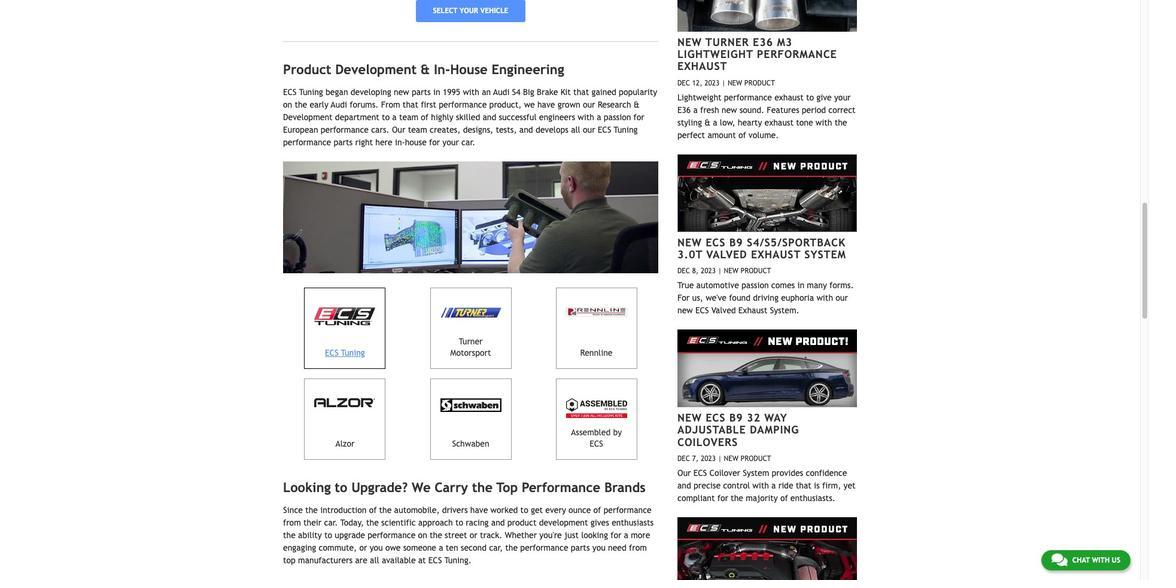 Task type: describe. For each thing, give the bounding box(es) containing it.
alzor
[[335, 439, 355, 449]]

top
[[283, 556, 296, 566]]

a left low,
[[713, 118, 717, 127]]

e36 inside dec 12, 2023 | new product lightweight performance exhaust to give your e36 a fresh new sound. features period correct styling & a low, hearty exhaust tone with the perfect amount of volume.
[[677, 105, 691, 115]]

looking to upgrade? we carry the top performance brands
[[283, 480, 646, 495]]

true
[[677, 281, 694, 290]]

with inside dec 8, 2023 | new product true automotive passion comes in many forms. for us, we've found driving euphoria with our new ecs valved exhaust system.
[[817, 293, 833, 303]]

chat with us link
[[1041, 551, 1131, 571]]

8,
[[692, 267, 699, 275]]

2023 for new ecs b9 s4/s5/sportback 3.0t valved exhaust system
[[701, 267, 716, 275]]

of inside dec 12, 2023 | new product lightweight performance exhaust to give your e36 a fresh new sound. features period correct styling & a low, hearty exhaust tone with the perfect amount of volume.
[[738, 130, 746, 140]]

correct
[[828, 105, 856, 115]]

the down approach
[[430, 531, 442, 541]]

0 vertical spatial audi
[[493, 88, 510, 97]]

gives
[[591, 518, 609, 528]]

confidence
[[806, 468, 847, 478]]

upgrade
[[335, 531, 365, 541]]

1 vertical spatial parts
[[334, 138, 353, 147]]

second
[[461, 544, 487, 553]]

motorsport
[[450, 348, 491, 358]]

& inside dec 12, 2023 | new product lightweight performance exhaust to give your e36 a fresh new sound. features period correct styling & a low, hearty exhaust tone with the perfect amount of volume.
[[704, 118, 710, 127]]

your inside dec 12, 2023 | new product lightweight performance exhaust to give your e36 a fresh new sound. features period correct styling & a low, hearty exhaust tone with the perfect amount of volume.
[[834, 92, 851, 102]]

comments image
[[1051, 553, 1068, 567]]

of down upgrade?
[[369, 506, 377, 515]]

your inside button
[[460, 7, 478, 15]]

a down from
[[392, 113, 397, 122]]

m3
[[777, 36, 792, 48]]

new turner e36 m3 lightweight performance exhaust link
[[677, 36, 837, 73]]

lightweight inside dec 12, 2023 | new product lightweight performance exhaust to give your e36 a fresh new sound. features period correct styling & a low, hearty exhaust tone with the perfect amount of volume.
[[677, 92, 722, 102]]

brands
[[604, 480, 646, 495]]

valved inside dec 8, 2023 | new product true automotive passion comes in many forms. for us, we've found driving euphoria with our new ecs valved exhaust system.
[[711, 306, 736, 315]]

performance down you're
[[520, 544, 568, 553]]

turner inside new turner e36 m3 lightweight performance exhaust
[[706, 36, 749, 48]]

with inside dec 7, 2023 | new product our ecs coilover system provides confidence and precise control with a ride that is firm, yet compliant for the majority of enthusiasts.
[[752, 481, 769, 491]]

found
[[729, 293, 750, 303]]

in inside ecs tuning began developing new parts in 1995 with an audi s4 big brake kit that gained popularity on the early audi forums. from that first performance product, we have grown our research & development department to a team of highly skilled and successful engineers with a passion for european performance cars. our team creates, designs, tests, and develops all our ecs tuning performance parts right here in-house for your car.
[[433, 88, 440, 97]]

our inside dec 7, 2023 | new product our ecs coilover system provides confidence and precise control with a ride that is firm, yet compliant for the majority of enthusiasts.
[[677, 468, 691, 478]]

dec for new ecs b9 32 way adjustable damping coilovers
[[677, 455, 690, 463]]

| for adjustable
[[718, 455, 722, 463]]

system inside dec 7, 2023 | new product our ecs coilover system provides confidence and precise control with a ride that is firm, yet compliant for the majority of enthusiasts.
[[743, 468, 769, 478]]

exhaust for ecs
[[751, 248, 801, 261]]

grown
[[558, 100, 580, 110]]

early
[[310, 100, 329, 110]]

all inside since the introduction of the automobile, drivers have worked to get every ounce of performance from their car. today, the scientific approach to racing and product development gives enthusiasts the ability to upgrade performance on the street or track.  whether you're just looking for a more engaging commute, or you owe someone a ten second car, the performance parts you need from top manufacturers are all available at ecs tuning.
[[370, 556, 379, 566]]

new ecs b9 s4/s5/sportback 3.0t valved exhaust system link
[[677, 236, 846, 261]]

ecs inside assembled by ecs
[[590, 439, 603, 449]]

engineers
[[539, 113, 575, 122]]

to left get
[[520, 506, 528, 515]]

s4/s5/sportback
[[747, 236, 846, 249]]

the up scientific
[[379, 506, 392, 515]]

automobile,
[[394, 506, 440, 515]]

a down enthusiasts
[[624, 531, 628, 541]]

in inside dec 8, 2023 | new product true automotive passion comes in many forms. for us, we've found driving euphoria with our new ecs valved exhaust system.
[[797, 281, 804, 290]]

in-
[[434, 61, 450, 77]]

low,
[[720, 118, 735, 127]]

our inside dec 8, 2023 | new product true automotive passion comes in many forms. for us, we've found driving euphoria with our new ecs valved exhaust system.
[[836, 293, 848, 303]]

whether
[[505, 531, 537, 541]]

0 vertical spatial or
[[470, 531, 477, 541]]

and inside since the introduction of the automobile, drivers have worked to get every ounce of performance from their car. today, the scientific approach to racing and product development gives enthusiasts the ability to upgrade performance on the street or track.  whether you're just looking for a more engaging commute, or you owe someone a ten second car, the performance parts you need from top manufacturers are all available at ecs tuning.
[[491, 518, 505, 528]]

s4
[[512, 88, 520, 97]]

the right the today,
[[366, 518, 379, 528]]

car,
[[489, 544, 503, 553]]

1 horizontal spatial that
[[573, 88, 589, 97]]

new inside dec 8, 2023 | new product true automotive passion comes in many forms. for us, we've found driving euphoria with our new ecs valved exhaust system.
[[677, 306, 693, 315]]

1 vertical spatial team
[[408, 125, 427, 135]]

brake
[[537, 88, 558, 97]]

ecs inside dec 7, 2023 | new product our ecs coilover system provides confidence and precise control with a ride that is firm, yet compliant for the majority of enthusiasts.
[[693, 468, 707, 478]]

upgrade?
[[351, 480, 408, 495]]

driving
[[753, 293, 779, 303]]

development inside ecs tuning began developing new parts in 1995 with an audi s4 big brake kit that gained popularity on the early audi forums. from that first performance product, we have grown our research & development department to a team of highly skilled and successful engineers with a passion for european performance cars. our team creates, designs, tests, and develops all our ecs tuning performance parts right here in-house for your car.
[[283, 113, 333, 122]]

product up began
[[283, 61, 331, 77]]

we
[[412, 480, 431, 495]]

of up gives
[[593, 506, 601, 515]]

dec 7, 2023 | new product our ecs coilover system provides confidence and precise control with a ride that is firm, yet compliant for the majority of enthusiasts.
[[677, 455, 856, 503]]

1 vertical spatial performance
[[522, 480, 600, 495]]

the up their
[[305, 506, 318, 515]]

select your vehicle
[[433, 7, 508, 15]]

dec 8, 2023 | new product true automotive passion comes in many forms. for us, we've found driving euphoria with our new ecs valved exhaust system.
[[677, 267, 854, 315]]

alzor link
[[304, 379, 386, 460]]

first
[[421, 100, 436, 110]]

looking
[[581, 531, 608, 541]]

firm,
[[822, 481, 841, 491]]

1 vertical spatial audi
[[331, 100, 347, 110]]

b9 for valved
[[729, 236, 743, 249]]

commute,
[[319, 544, 357, 553]]

an
[[482, 88, 491, 97]]

new inside new ecs b9 32 way adjustable damping coilovers
[[677, 412, 702, 424]]

a up styling
[[693, 105, 698, 115]]

ecs tuning engineer comparing a part to a digital prototype image
[[283, 162, 658, 273]]

track.
[[480, 531, 502, 541]]

the inside dec 12, 2023 | new product lightweight performance exhaust to give your e36 a fresh new sound. features period correct styling & a low, hearty exhaust tone with the perfect amount of volume.
[[835, 118, 847, 127]]

and inside dec 7, 2023 | new product our ecs coilover system provides confidence and precise control with a ride that is firm, yet compliant for the majority of enthusiasts.
[[677, 481, 691, 491]]

of inside dec 7, 2023 | new product our ecs coilover system provides confidence and precise control with a ride that is firm, yet compliant for the majority of enthusiasts.
[[780, 494, 788, 503]]

manufacturers
[[298, 556, 353, 566]]

new ecs b9 s4/s5/sportback 3.0t valved exhaust system image
[[677, 154, 857, 232]]

tuning.
[[444, 556, 472, 566]]

designs,
[[463, 125, 493, 135]]

top
[[496, 480, 518, 495]]

looking
[[283, 480, 331, 495]]

turner inside turner motorsport
[[459, 337, 483, 346]]

since
[[283, 506, 303, 515]]

with left an
[[463, 88, 479, 97]]

with left us
[[1092, 557, 1110, 565]]

system.
[[770, 306, 799, 315]]

to up street
[[455, 518, 463, 528]]

ability
[[298, 531, 322, 541]]

yet
[[844, 481, 856, 491]]

0 vertical spatial our
[[583, 100, 595, 110]]

product development & in-house engineering
[[283, 61, 564, 77]]

enthusiasts
[[612, 518, 654, 528]]

ecs inside dec 8, 2023 | new product true automotive passion comes in many forms. for us, we've found driving euphoria with our new ecs valved exhaust system.
[[695, 306, 709, 315]]

1 vertical spatial our
[[583, 125, 595, 135]]

7,
[[692, 455, 699, 463]]

performance up "owe"
[[368, 531, 416, 541]]

exhaust inside dec 8, 2023 | new product true automotive passion comes in many forms. for us, we've found driving euphoria with our new ecs valved exhaust system.
[[738, 306, 767, 315]]

volume.
[[749, 130, 779, 140]]

performance up enthusiasts
[[604, 506, 652, 515]]

12,
[[692, 79, 702, 87]]

to inside ecs tuning began developing new parts in 1995 with an audi s4 big brake kit that gained popularity on the early audi forums. from that first performance product, we have grown our research & development department to a team of highly skilled and successful engineers with a passion for european performance cars. our team creates, designs, tests, and develops all our ecs tuning performance parts right here in-house for your car.
[[382, 113, 390, 122]]

enthusiasts.
[[790, 494, 835, 503]]

and up designs,
[[483, 113, 496, 122]]

new inside new turner e36 m3 lightweight performance exhaust
[[677, 36, 702, 48]]

select
[[433, 7, 458, 15]]

development
[[539, 518, 588, 528]]

new for 3.0t
[[724, 267, 738, 275]]

to inside dec 12, 2023 | new product lightweight performance exhaust to give your e36 a fresh new sound. features period correct styling & a low, hearty exhaust tone with the perfect amount of volume.
[[806, 92, 814, 102]]

our inside ecs tuning began developing new parts in 1995 with an audi s4 big brake kit that gained popularity on the early audi forums. from that first performance product, we have grown our research & development department to a team of highly skilled and successful engineers with a passion for european performance cars. our team creates, designs, tests, and develops all our ecs tuning performance parts right here in-house for your car.
[[392, 125, 405, 135]]

dec 12, 2023 | new product lightweight performance exhaust to give your e36 a fresh new sound. features period correct styling & a low, hearty exhaust tone with the perfect amount of volume.
[[677, 79, 856, 140]]

someone
[[403, 544, 436, 553]]

performance inside dec 12, 2023 | new product lightweight performance exhaust to give your e36 a fresh new sound. features period correct styling & a low, hearty exhaust tone with the perfect amount of volume.
[[724, 92, 772, 102]]

vehicle
[[480, 7, 508, 15]]

3.0t
[[677, 248, 703, 261]]

on inside ecs tuning began developing new parts in 1995 with an audi s4 big brake kit that gained popularity on the early audi forums. from that first performance product, we have grown our research & development department to a team of highly skilled and successful engineers with a passion for european performance cars. our team creates, designs, tests, and develops all our ecs tuning performance parts right here in-house for your car.
[[283, 100, 292, 110]]

features
[[767, 105, 799, 115]]

sound.
[[740, 105, 764, 115]]

the right car,
[[505, 544, 518, 553]]

with inside dec 12, 2023 | new product lightweight performance exhaust to give your e36 a fresh new sound. features period correct styling & a low, hearty exhaust tone with the perfect amount of volume.
[[816, 118, 832, 127]]

ten
[[446, 544, 458, 553]]

new
[[677, 236, 702, 249]]

provides
[[772, 468, 803, 478]]

damping
[[750, 424, 799, 436]]

by
[[613, 428, 622, 437]]

at
[[418, 556, 426, 566]]

precise
[[694, 481, 721, 491]]

rennline
[[580, 348, 613, 358]]

new for lightweight
[[728, 79, 742, 87]]

b9 for adjustable
[[729, 412, 743, 424]]

0 horizontal spatial &
[[421, 61, 430, 77]]

hearty
[[738, 118, 762, 127]]

that inside dec 7, 2023 | new product our ecs coilover system provides confidence and precise control with a ride that is firm, yet compliant for the majority of enthusiasts.
[[796, 481, 811, 491]]

new ecs b9 32 way adjustable damping coilovers
[[677, 412, 799, 449]]

performance down european
[[283, 138, 331, 147]]

dec for new ecs b9 s4/s5/sportback 3.0t valved exhaust system
[[677, 267, 690, 275]]

new turner e36 m3 lightweight performance exhaust image
[[677, 0, 857, 32]]

many
[[807, 281, 827, 290]]

1995
[[443, 88, 460, 97]]

2023 for new ecs b9 32 way adjustable damping coilovers
[[701, 455, 716, 463]]

product for lightweight
[[744, 79, 775, 87]]

0 vertical spatial development
[[335, 61, 417, 77]]

tone
[[796, 118, 813, 127]]

creates,
[[430, 125, 460, 135]]



Task type: vqa. For each thing, say whether or not it's contained in the screenshot.
hearty
yes



Task type: locate. For each thing, give the bounding box(es) containing it.
product inside dec 8, 2023 | new product true automotive passion comes in many forms. for us, we've found driving euphoria with our new ecs valved exhaust system.
[[741, 267, 771, 275]]

1 horizontal spatial in
[[797, 281, 804, 290]]

popularity
[[619, 88, 657, 97]]

all
[[571, 125, 580, 135], [370, 556, 379, 566]]

of down hearty
[[738, 130, 746, 140]]

skilled
[[456, 113, 480, 122]]

product
[[283, 61, 331, 77], [744, 79, 775, 87], [741, 267, 771, 275], [741, 455, 771, 463]]

0 vertical spatial system
[[805, 248, 846, 261]]

assembled by ecs link
[[556, 379, 637, 460]]

the left early at the left top
[[295, 100, 307, 110]]

1 vertical spatial e36
[[677, 105, 691, 115]]

e36 inside new turner e36 m3 lightweight performance exhaust
[[753, 36, 773, 48]]

0 vertical spatial new
[[394, 88, 409, 97]]

1 dec from the top
[[677, 79, 690, 87]]

and up compliant
[[677, 481, 691, 491]]

carry
[[435, 480, 468, 495]]

car. inside ecs tuning began developing new parts in 1995 with an audi s4 big brake kit that gained popularity on the early audi forums. from that first performance product, we have grown our research & development department to a team of highly skilled and successful engineers with a passion for european performance cars. our team creates, designs, tests, and develops all our ecs tuning performance parts right here in-house for your car.
[[461, 138, 475, 147]]

forums.
[[350, 100, 379, 110]]

0 vertical spatial parts
[[412, 88, 431, 97]]

to down from
[[382, 113, 390, 122]]

0 vertical spatial team
[[399, 113, 418, 122]]

a down research
[[597, 113, 601, 122]]

0 vertical spatial dec
[[677, 79, 690, 87]]

2 b9 from the top
[[729, 412, 743, 424]]

dec inside dec 7, 2023 | new product our ecs coilover system provides confidence and precise control with a ride that is firm, yet compliant for the majority of enthusiasts.
[[677, 455, 690, 463]]

new down the for
[[677, 306, 693, 315]]

owe
[[385, 544, 401, 553]]

parts inside since the introduction of the automobile, drivers have worked to get every ounce of performance from their car. today, the scientific approach to racing and product development gives enthusiasts the ability to upgrade performance on the street or track.  whether you're just looking for a more engaging commute, or you owe someone a ten second car, the performance parts you need from top manufacturers are all available at ecs tuning.
[[571, 544, 590, 553]]

0 horizontal spatial in
[[433, 88, 440, 97]]

1 vertical spatial lightweight
[[677, 92, 722, 102]]

to up "introduction" at left
[[335, 480, 347, 495]]

tuning for ecs tuning began developing new parts in 1995 with an audi s4 big brake kit that gained popularity on the early audi forums. from that first performance product, we have grown our research & development department to a team of highly skilled and successful engineers with a passion for european performance cars. our team creates, designs, tests, and develops all our ecs tuning performance parts right here in-house for your car.
[[299, 88, 323, 97]]

the down correct
[[835, 118, 847, 127]]

0 vertical spatial b9
[[729, 236, 743, 249]]

ounce
[[569, 506, 591, 515]]

product
[[507, 518, 537, 528]]

| inside dec 12, 2023 | new product lightweight performance exhaust to give your e36 a fresh new sound. features period correct styling & a low, hearty exhaust tone with the perfect amount of volume.
[[722, 79, 726, 87]]

exhaust up 12,
[[677, 60, 727, 73]]

worked
[[490, 506, 518, 515]]

our up compliant
[[677, 468, 691, 478]]

that left first at the top left
[[403, 100, 418, 110]]

ecs inside new ecs b9 32 way adjustable damping coilovers
[[706, 412, 726, 424]]

0 vertical spatial &
[[421, 61, 430, 77]]

0 vertical spatial |
[[722, 79, 726, 87]]

1 vertical spatial b9
[[729, 412, 743, 424]]

0 horizontal spatial new
[[394, 88, 409, 97]]

0 vertical spatial in
[[433, 88, 440, 97]]

b9 left 32
[[729, 412, 743, 424]]

parts down just
[[571, 544, 590, 553]]

all down engineers
[[571, 125, 580, 135]]

exhaust
[[677, 60, 727, 73], [751, 248, 801, 261], [738, 306, 767, 315]]

performance down department
[[321, 125, 369, 135]]

| inside dec 7, 2023 | new product our ecs coilover system provides confidence and precise control with a ride that is firm, yet compliant for the majority of enthusiasts.
[[718, 455, 722, 463]]

1 vertical spatial exhaust
[[751, 248, 801, 261]]

with down the many
[[817, 293, 833, 303]]

1 vertical spatial or
[[359, 544, 367, 553]]

from down the since
[[283, 518, 301, 528]]

passion up driving
[[741, 281, 769, 290]]

euphoria
[[781, 293, 814, 303]]

1 vertical spatial car.
[[324, 518, 338, 528]]

1 vertical spatial have
[[470, 506, 488, 515]]

tuning for ecs tuning
[[341, 348, 365, 358]]

1 vertical spatial passion
[[741, 281, 769, 290]]

have inside since the introduction of the automobile, drivers have worked to get every ounce of performance from their car. today, the scientific approach to racing and product development gives enthusiasts the ability to upgrade performance on the street or track.  whether you're just looking for a more engaging commute, or you owe someone a ten second car, the performance parts you need from top manufacturers are all available at ecs tuning.
[[470, 506, 488, 515]]

0 horizontal spatial development
[[283, 113, 333, 122]]

of down first at the top left
[[421, 113, 429, 122]]

0 horizontal spatial all
[[370, 556, 379, 566]]

0 horizontal spatial passion
[[604, 113, 631, 122]]

2023 right the 7,
[[701, 455, 716, 463]]

with
[[463, 88, 479, 97], [578, 113, 594, 122], [816, 118, 832, 127], [817, 293, 833, 303], [752, 481, 769, 491], [1092, 557, 1110, 565]]

exhaust inside new ecs b9 s4/s5/sportback 3.0t valved exhaust system
[[751, 248, 801, 261]]

new inside dec 12, 2023 | new product lightweight performance exhaust to give your e36 a fresh new sound. features period correct styling & a low, hearty exhaust tone with the perfect amount of volume.
[[722, 105, 737, 115]]

passion inside dec 8, 2023 | new product true automotive passion comes in many forms. for us, we've found driving euphoria with our new ecs valved exhaust system.
[[741, 281, 769, 290]]

the down control
[[731, 494, 743, 503]]

for down "creates,"
[[429, 138, 440, 147]]

developing
[[351, 88, 391, 97]]

you left "owe"
[[370, 544, 383, 553]]

exhaust
[[775, 92, 804, 102], [765, 118, 794, 127]]

1 vertical spatial &
[[634, 100, 640, 110]]

1 horizontal spatial your
[[460, 7, 478, 15]]

product up control
[[741, 455, 771, 463]]

1 vertical spatial exhaust
[[765, 118, 794, 127]]

chat
[[1072, 557, 1090, 565]]

performance up the every
[[522, 480, 600, 495]]

1 vertical spatial all
[[370, 556, 379, 566]]

the inside dec 7, 2023 | new product our ecs coilover system provides confidence and precise control with a ride that is firm, yet compliant for the majority of enthusiasts.
[[731, 494, 743, 503]]

from down more
[[629, 544, 647, 553]]

a inside dec 7, 2023 | new product our ecs coilover system provides confidence and precise control with a ride that is firm, yet compliant for the majority of enthusiasts.
[[771, 481, 776, 491]]

team down from
[[399, 113, 418, 122]]

2 vertical spatial your
[[442, 138, 459, 147]]

2 horizontal spatial that
[[796, 481, 811, 491]]

1 horizontal spatial or
[[470, 531, 477, 541]]

automotive
[[696, 281, 739, 290]]

2 vertical spatial our
[[836, 293, 848, 303]]

1 vertical spatial turner
[[459, 337, 483, 346]]

2 vertical spatial that
[[796, 481, 811, 491]]

new up 12,
[[677, 36, 702, 48]]

2 vertical spatial exhaust
[[738, 306, 767, 315]]

scientific
[[381, 518, 416, 528]]

| for valved
[[718, 267, 722, 275]]

1 vertical spatial dec
[[677, 267, 690, 275]]

0 vertical spatial turner
[[706, 36, 749, 48]]

1 horizontal spatial all
[[571, 125, 580, 135]]

1 horizontal spatial new
[[677, 306, 693, 315]]

our
[[583, 100, 595, 110], [583, 125, 595, 135], [836, 293, 848, 303]]

successful
[[499, 113, 537, 122]]

product for way
[[741, 455, 771, 463]]

your
[[460, 7, 478, 15], [834, 92, 851, 102], [442, 138, 459, 147]]

0 vertical spatial valved
[[706, 248, 747, 261]]

new for way
[[724, 455, 738, 463]]

our down 'gained'
[[583, 100, 595, 110]]

majority
[[746, 494, 778, 503]]

the up engaging
[[283, 531, 296, 541]]

0 horizontal spatial have
[[470, 506, 488, 515]]

rennline link
[[556, 288, 637, 369]]

performance down new turner e36 m3 lightweight performance exhaust image at the top right of page
[[757, 48, 837, 60]]

valved up automotive
[[706, 248, 747, 261]]

racing
[[466, 518, 489, 528]]

new up automotive
[[724, 267, 738, 275]]

new
[[394, 88, 409, 97], [722, 105, 737, 115], [677, 306, 693, 315]]

your inside ecs tuning began developing new parts in 1995 with an audi s4 big brake kit that gained popularity on the early audi forums. from that first performance product, we have grown our research & development department to a team of highly skilled and successful engineers with a passion for european performance cars. our team creates, designs, tests, and develops all our ecs tuning performance parts right here in-house for your car.
[[442, 138, 459, 147]]

and down 'worked' at bottom left
[[491, 518, 505, 528]]

car. inside since the introduction of the automobile, drivers have worked to get every ounce of performance from their car. today, the scientific approach to racing and product development gives enthusiasts the ability to upgrade performance on the street or track.  whether you're just looking for a more engaging commute, or you owe someone a ten second car, the performance parts you need from top manufacturers are all available at ecs tuning.
[[324, 518, 338, 528]]

audi up product,
[[493, 88, 510, 97]]

house
[[405, 138, 427, 147]]

are
[[355, 556, 367, 566]]

2 vertical spatial new
[[677, 306, 693, 315]]

new ecs b9 32 way adjustable damping coilovers image
[[677, 330, 857, 408]]

new up from
[[394, 88, 409, 97]]

0 vertical spatial that
[[573, 88, 589, 97]]

for inside dec 7, 2023 | new product our ecs coilover system provides confidence and precise control with a ride that is firm, yet compliant for the majority of enthusiasts.
[[717, 494, 728, 503]]

lightweight inside new turner e36 m3 lightweight performance exhaust
[[677, 48, 753, 60]]

1 b9 from the top
[[729, 236, 743, 249]]

product inside dec 12, 2023 | new product lightweight performance exhaust to give your e36 a fresh new sound. features period correct styling & a low, hearty exhaust tone with the perfect amount of volume.
[[744, 79, 775, 87]]

the left top
[[472, 480, 493, 495]]

coilover
[[710, 468, 740, 478]]

select your vehicle button
[[416, 0, 526, 22]]

2 vertical spatial &
[[704, 118, 710, 127]]

0 vertical spatial car.
[[461, 138, 475, 147]]

1 vertical spatial your
[[834, 92, 851, 102]]

and
[[483, 113, 496, 122], [519, 125, 533, 135], [677, 481, 691, 491], [491, 518, 505, 528]]

1 horizontal spatial tuning
[[341, 348, 365, 358]]

new inside dec 12, 2023 | new product lightweight performance exhaust to give your e36 a fresh new sound. features period correct styling & a low, hearty exhaust tone with the perfect amount of volume.
[[728, 79, 742, 87]]

0 horizontal spatial audi
[[331, 100, 347, 110]]

0 vertical spatial all
[[571, 125, 580, 135]]

for down popularity
[[634, 113, 644, 122]]

0 horizontal spatial your
[[442, 138, 459, 147]]

began
[[326, 88, 348, 97]]

system inside new ecs b9 s4/s5/sportback 3.0t valved exhaust system
[[805, 248, 846, 261]]

you're
[[539, 531, 562, 541]]

for down control
[[717, 494, 728, 503]]

1 horizontal spatial audi
[[493, 88, 510, 97]]

your up correct
[[834, 92, 851, 102]]

1 horizontal spatial passion
[[741, 281, 769, 290]]

2 vertical spatial 2023
[[701, 455, 716, 463]]

adjustable
[[677, 424, 746, 436]]

1 horizontal spatial on
[[418, 531, 427, 541]]

dec left the 7,
[[677, 455, 690, 463]]

styling
[[677, 118, 702, 127]]

| inside dec 8, 2023 | new product true automotive passion comes in many forms. for us, we've found driving euphoria with our new ecs valved exhaust system.
[[718, 267, 722, 275]]

0 horizontal spatial car.
[[324, 518, 338, 528]]

our right develops
[[583, 125, 595, 135]]

1 vertical spatial from
[[629, 544, 647, 553]]

1 vertical spatial valved
[[711, 306, 736, 315]]

dec left 8,
[[677, 267, 690, 275]]

turner up motorsport
[[459, 337, 483, 346]]

exhaust for turner
[[677, 60, 727, 73]]

parts up first at the top left
[[412, 88, 431, 97]]

ecs tuning
[[325, 348, 365, 358]]

audi down began
[[331, 100, 347, 110]]

0 horizontal spatial turner
[[459, 337, 483, 346]]

0 vertical spatial have
[[537, 100, 555, 110]]

for up need at the right of the page
[[611, 531, 621, 541]]

kit
[[561, 88, 571, 97]]

passion down research
[[604, 113, 631, 122]]

on
[[283, 100, 292, 110], [418, 531, 427, 541]]

& inside ecs tuning began developing new parts in 1995 with an audi s4 big brake kit that gained popularity on the early audi forums. from that first performance product, we have grown our research & development department to a team of highly skilled and successful engineers with a passion for european performance cars. our team creates, designs, tests, and develops all our ecs tuning performance parts right here in-house for your car.
[[634, 100, 640, 110]]

2023 right 8,
[[701, 267, 716, 275]]

1 horizontal spatial our
[[677, 468, 691, 478]]

new inside dec 8, 2023 | new product true automotive passion comes in many forms. for us, we've found driving euphoria with our new ecs valved exhaust system.
[[724, 267, 738, 275]]

1 horizontal spatial &
[[634, 100, 640, 110]]

passion inside ecs tuning began developing new parts in 1995 with an audi s4 big brake kit that gained popularity on the early audi forums. from that first performance product, we have grown our research & development department to a team of highly skilled and successful engineers with a passion for european performance cars. our team creates, designs, tests, and develops all our ecs tuning performance parts right here in-house for your car.
[[604, 113, 631, 122]]

0 horizontal spatial on
[[283, 100, 292, 110]]

ecs tuning began developing new parts in 1995 with an audi s4 big brake kit that gained popularity on the early audi forums. from that first performance product, we have grown our research & development department to a team of highly skilled and successful engineers with a passion for european performance cars. our team creates, designs, tests, and develops all our ecs tuning performance parts right here in-house for your car.
[[283, 88, 657, 147]]

2 horizontal spatial parts
[[571, 544, 590, 553]]

1 horizontal spatial performance
[[757, 48, 837, 60]]

2 lightweight from the top
[[677, 92, 722, 102]]

exhaust inside new turner e36 m3 lightweight performance exhaust
[[677, 60, 727, 73]]

system up control
[[743, 468, 769, 478]]

new inside ecs tuning began developing new parts in 1995 with an audi s4 big brake kit that gained popularity on the early audi forums. from that first performance product, we have grown our research & development department to a team of highly skilled and successful engineers with a passion for european performance cars. our team creates, designs, tests, and develops all our ecs tuning performance parts right here in-house for your car.
[[394, 88, 409, 97]]

you
[[370, 544, 383, 553], [592, 544, 606, 553]]

valved inside new ecs b9 s4/s5/sportback 3.0t valved exhaust system
[[706, 248, 747, 261]]

turner motorsport link
[[430, 288, 511, 369]]

1 horizontal spatial system
[[805, 248, 846, 261]]

& down popularity
[[634, 100, 640, 110]]

e36 up styling
[[677, 105, 691, 115]]

3 dec from the top
[[677, 455, 690, 463]]

& left in-
[[421, 61, 430, 77]]

new 8y rs3 forced induction upgrades image
[[677, 518, 857, 581]]

b9 inside new ecs b9 s4/s5/sportback 3.0t valved exhaust system
[[729, 236, 743, 249]]

way
[[764, 412, 787, 424]]

car. down "introduction" at left
[[324, 518, 338, 528]]

system up the many
[[805, 248, 846, 261]]

1 vertical spatial |
[[718, 267, 722, 275]]

2023 for new turner e36 m3 lightweight performance exhaust
[[705, 79, 720, 87]]

performance up skilled
[[439, 100, 487, 110]]

exhaust down driving
[[738, 306, 767, 315]]

1 horizontal spatial development
[[335, 61, 417, 77]]

new up low,
[[722, 105, 737, 115]]

or up the second
[[470, 531, 477, 541]]

0 vertical spatial passion
[[604, 113, 631, 122]]

engaging
[[283, 544, 316, 553]]

exhaust up "features"
[[775, 92, 804, 102]]

schwaben link
[[430, 379, 511, 460]]

2 vertical spatial dec
[[677, 455, 690, 463]]

1 vertical spatial that
[[403, 100, 418, 110]]

product up sound.
[[744, 79, 775, 87]]

1 vertical spatial 2023
[[701, 267, 716, 275]]

all inside ecs tuning began developing new parts in 1995 with an audi s4 big brake kit that gained popularity on the early audi forums. from that first performance product, we have grown our research & development department to a team of highly skilled and successful engineers with a passion for european performance cars. our team creates, designs, tests, and develops all our ecs tuning performance parts right here in-house for your car.
[[571, 125, 580, 135]]

and down successful
[[519, 125, 533, 135]]

0 horizontal spatial system
[[743, 468, 769, 478]]

of down ride
[[780, 494, 788, 503]]

performance inside new turner e36 m3 lightweight performance exhaust
[[757, 48, 837, 60]]

& down fresh
[[704, 118, 710, 127]]

for inside since the introduction of the automobile, drivers have worked to get every ounce of performance from their car. today, the scientific approach to racing and product development gives enthusiasts the ability to upgrade performance on the street or track.  whether you're just looking for a more engaging commute, or you owe someone a ten second car, the performance parts you need from top manufacturers are all available at ecs tuning.
[[611, 531, 621, 541]]

us
[[1112, 557, 1120, 565]]

ecs
[[283, 88, 297, 97], [598, 125, 611, 135], [706, 236, 726, 249], [695, 306, 709, 315], [325, 348, 339, 358], [706, 412, 726, 424], [590, 439, 603, 449], [693, 468, 707, 478], [428, 556, 442, 566]]

valved
[[706, 248, 747, 261], [711, 306, 736, 315]]

b9 right new
[[729, 236, 743, 249]]

new inside dec 7, 2023 | new product our ecs coilover system provides confidence and precise control with a ride that is firm, yet compliant for the majority of enthusiasts.
[[724, 455, 738, 463]]

forms.
[[830, 281, 854, 290]]

that left is
[[796, 481, 811, 491]]

that right kit
[[573, 88, 589, 97]]

1 vertical spatial new
[[722, 105, 737, 115]]

0 horizontal spatial our
[[392, 125, 405, 135]]

1 you from the left
[[370, 544, 383, 553]]

have
[[537, 100, 555, 110], [470, 506, 488, 515]]

0 horizontal spatial you
[[370, 544, 383, 553]]

2 vertical spatial tuning
[[341, 348, 365, 358]]

performance
[[757, 48, 837, 60], [522, 480, 600, 495]]

a left the ten
[[439, 544, 443, 553]]

2023 inside dec 12, 2023 | new product lightweight performance exhaust to give your e36 a fresh new sound. features period correct styling & a low, hearty exhaust tone with the perfect amount of volume.
[[705, 79, 720, 87]]

turner down new turner e36 m3 lightweight performance exhaust image at the top right of page
[[706, 36, 749, 48]]

gained
[[592, 88, 616, 97]]

0 vertical spatial exhaust
[[677, 60, 727, 73]]

ecs inside new ecs b9 s4/s5/sportback 3.0t valved exhaust system
[[706, 236, 726, 249]]

amount
[[708, 130, 736, 140]]

car.
[[461, 138, 475, 147], [324, 518, 338, 528]]

| for performance
[[722, 79, 726, 87]]

drivers
[[442, 506, 468, 515]]

0 vertical spatial exhaust
[[775, 92, 804, 102]]

in
[[433, 88, 440, 97], [797, 281, 804, 290]]

turner
[[706, 36, 749, 48], [459, 337, 483, 346]]

e36
[[753, 36, 773, 48], [677, 105, 691, 115]]

have inside ecs tuning began developing new parts in 1995 with an audi s4 big brake kit that gained popularity on the early audi forums. from that first performance product, we have grown our research & development department to a team of highly skilled and successful engineers with a passion for european performance cars. our team creates, designs, tests, and develops all our ecs tuning performance parts right here in-house for your car.
[[537, 100, 555, 110]]

of inside ecs tuning began developing new parts in 1995 with an audi s4 big brake kit that gained popularity on the early audi forums. from that first performance product, we have grown our research & development department to a team of highly skilled and successful engineers with a passion for european performance cars. our team creates, designs, tests, and develops all our ecs tuning performance parts right here in-house for your car.
[[421, 113, 429, 122]]

dec inside dec 12, 2023 | new product lightweight performance exhaust to give your e36 a fresh new sound. features period correct styling & a low, hearty exhaust tone with the perfect amount of volume.
[[677, 79, 690, 87]]

product for 3.0t
[[741, 267, 771, 275]]

assembled by ecs
[[571, 428, 622, 449]]

2 dec from the top
[[677, 267, 690, 275]]

1 horizontal spatial you
[[592, 544, 606, 553]]

2 horizontal spatial tuning
[[614, 125, 638, 135]]

0 horizontal spatial from
[[283, 518, 301, 528]]

new up sound.
[[728, 79, 742, 87]]

dec inside dec 8, 2023 | new product true automotive passion comes in many forms. for us, we've found driving euphoria with our new ecs valved exhaust system.
[[677, 267, 690, 275]]

from
[[283, 518, 301, 528], [629, 544, 647, 553]]

right
[[355, 138, 373, 147]]

lightweight down 12,
[[677, 92, 722, 102]]

1 vertical spatial tuning
[[614, 125, 638, 135]]

1 horizontal spatial parts
[[412, 88, 431, 97]]

exhaust up the comes
[[751, 248, 801, 261]]

product inside dec 7, 2023 | new product our ecs coilover system provides confidence and precise control with a ride that is firm, yet compliant for the majority of enthusiasts.
[[741, 455, 771, 463]]

team
[[399, 113, 418, 122], [408, 125, 427, 135]]

1 vertical spatial in
[[797, 281, 804, 290]]

a left ride
[[771, 481, 776, 491]]

with down the period
[[816, 118, 832, 127]]

the inside ecs tuning began developing new parts in 1995 with an audi s4 big brake kit that gained popularity on the early audi forums. from that first performance product, we have grown our research & development department to a team of highly skilled and successful engineers with a passion for european performance cars. our team creates, designs, tests, and develops all our ecs tuning performance parts right here in-house for your car.
[[295, 100, 307, 110]]

1 vertical spatial our
[[677, 468, 691, 478]]

1 lightweight from the top
[[677, 48, 753, 60]]

in-
[[395, 138, 405, 147]]

2023
[[705, 79, 720, 87], [701, 267, 716, 275], [701, 455, 716, 463]]

&
[[421, 61, 430, 77], [634, 100, 640, 110], [704, 118, 710, 127]]

or up are on the left of the page
[[359, 544, 367, 553]]

system
[[805, 248, 846, 261], [743, 468, 769, 478]]

b9 inside new ecs b9 32 way adjustable damping coilovers
[[729, 412, 743, 424]]

0 horizontal spatial e36
[[677, 105, 691, 115]]

just
[[564, 531, 579, 541]]

2023 right 12,
[[705, 79, 720, 87]]

0 horizontal spatial that
[[403, 100, 418, 110]]

schwaben
[[452, 439, 489, 449]]

0 horizontal spatial tuning
[[299, 88, 323, 97]]

on inside since the introduction of the automobile, drivers have worked to get every ounce of performance from their car. today, the scientific approach to racing and product development gives enthusiasts the ability to upgrade performance on the street or track.  whether you're just looking for a more engaging commute, or you owe someone a ten second car, the performance parts you need from top manufacturers are all available at ecs tuning.
[[418, 531, 427, 541]]

comes
[[771, 281, 795, 290]]

2023 inside dec 7, 2023 | new product our ecs coilover system provides confidence and precise control with a ride that is firm, yet compliant for the majority of enthusiasts.
[[701, 455, 716, 463]]

2 you from the left
[[592, 544, 606, 553]]

for
[[634, 113, 644, 122], [429, 138, 440, 147], [717, 494, 728, 503], [611, 531, 621, 541]]

perfect
[[677, 130, 705, 140]]

lightweight up 12,
[[677, 48, 753, 60]]

development up the developing
[[335, 61, 417, 77]]

1 horizontal spatial have
[[537, 100, 555, 110]]

new up "coilovers"
[[677, 412, 702, 424]]

your right select
[[460, 7, 478, 15]]

2023 inside dec 8, 2023 | new product true automotive passion comes in many forms. for us, we've found driving euphoria with our new ecs valved exhaust system.
[[701, 267, 716, 275]]

period
[[802, 105, 826, 115]]

on up european
[[283, 100, 292, 110]]

ecs inside ecs tuning link
[[325, 348, 339, 358]]

ecs inside since the introduction of the automobile, drivers have worked to get every ounce of performance from their car. today, the scientific approach to racing and product development gives enthusiasts the ability to upgrade performance on the street or track.  whether you're just looking for a more engaging commute, or you owe someone a ten second car, the performance parts you need from top manufacturers are all available at ecs tuning.
[[428, 556, 442, 566]]

car. down designs,
[[461, 138, 475, 147]]

compliant
[[677, 494, 715, 503]]

we've
[[706, 293, 727, 303]]

dec for new turner e36 m3 lightweight performance exhaust
[[677, 79, 690, 87]]

new ecs b9 32 way adjustable damping coilovers link
[[677, 412, 799, 449]]

| up coilover
[[718, 455, 722, 463]]

parts left right
[[334, 138, 353, 147]]

here
[[375, 138, 392, 147]]

| up automotive
[[718, 267, 722, 275]]

street
[[445, 531, 467, 541]]

to up the commute,
[[324, 531, 332, 541]]

2 vertical spatial parts
[[571, 544, 590, 553]]

get
[[531, 506, 543, 515]]

0 vertical spatial e36
[[753, 36, 773, 48]]

with down grown
[[578, 113, 594, 122]]

in left 1995
[[433, 88, 440, 97]]



